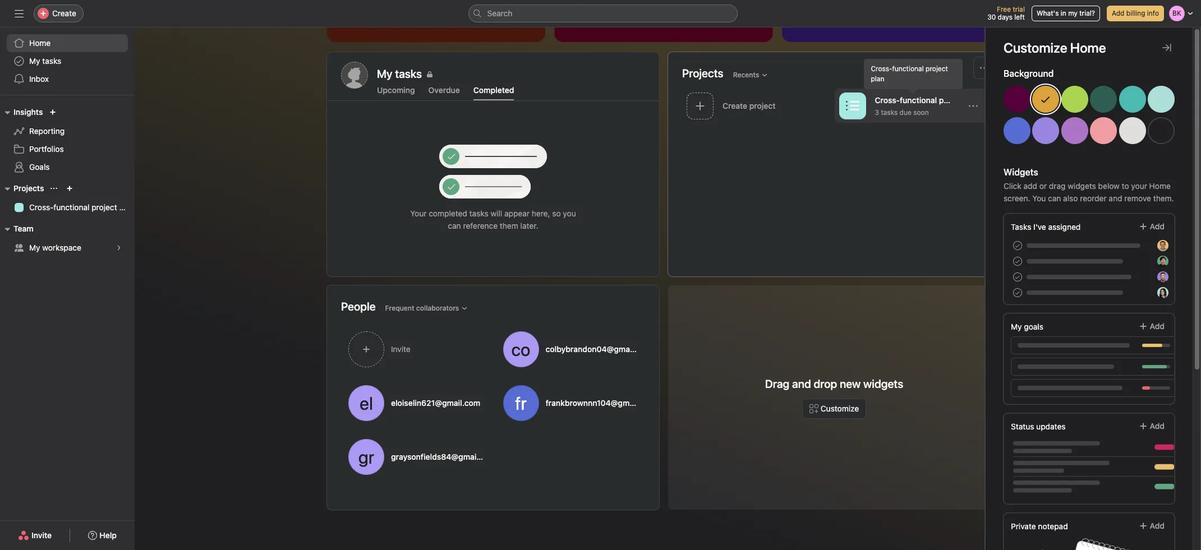 Task type: describe. For each thing, give the bounding box(es) containing it.
add billing info button
[[1107, 6, 1165, 21]]

colbybrandon04@gmail.com
[[546, 345, 653, 354]]

or
[[1040, 181, 1047, 191]]

add inside add a profile picture, job title, and other details so teammates can find and recognize you.
[[341, 5, 355, 15]]

home inside 'link'
[[29, 38, 51, 48]]

my tasks link
[[7, 52, 128, 70]]

free trial 30 days left
[[988, 5, 1025, 21]]

completed button
[[474, 85, 514, 100]]

cross-functional project plan 3 tasks due soon
[[875, 96, 984, 117]]

add for my goals
[[1150, 322, 1165, 331]]

invite inside asana is designed for collaboration. invite a trusted collaborator to use it with you.
[[700, 5, 719, 15]]

colbybrandon04@gmail.com button
[[496, 325, 653, 374]]

click
[[1004, 181, 1022, 191]]

billing
[[1127, 9, 1146, 17]]

invite button
[[11, 526, 59, 546]]

see details, my workspace image
[[116, 245, 122, 251]]

plan inside cross-functional project plan 3 tasks due soon
[[968, 96, 984, 105]]

asana is designed for collaboration. invite a trusted collaborator to use it with you.
[[568, 5, 754, 27]]

my
[[1069, 9, 1078, 17]]

so inside your completed tasks will appear here, so you can reference them later.
[[553, 209, 561, 218]]

trusted
[[728, 5, 754, 15]]

appear
[[505, 209, 530, 218]]

cross- inside cross-functional project plan
[[871, 65, 893, 73]]

private
[[1011, 522, 1037, 532]]

new image
[[50, 109, 56, 116]]

close customization pane image
[[1163, 43, 1172, 52]]

search button
[[468, 4, 738, 22]]

help
[[100, 531, 117, 541]]

capture
[[878, 17, 905, 27]]

workspace
[[42, 243, 81, 253]]

create
[[52, 8, 76, 18]]

will
[[491, 209, 503, 218]]

the
[[940, 17, 952, 27]]

projects button
[[0, 182, 44, 195]]

functional inside 'cross-functional project plan' link
[[54, 203, 90, 212]]

tasks inside your completed tasks will appear here, so you can reference them later.
[[470, 209, 489, 218]]

what's in my trial?
[[1037, 9, 1096, 17]]

add billing info
[[1112, 9, 1160, 17]]

recents button
[[728, 67, 774, 83]]

and left "drop"
[[793, 378, 812, 391]]

add for tasks i've assigned
[[1150, 222, 1165, 231]]

status
[[1011, 422, 1035, 432]]

my for my tasks
[[29, 56, 40, 66]]

hide sidebar image
[[15, 9, 24, 18]]

cross- inside the projects element
[[29, 203, 54, 212]]

you
[[1033, 194, 1046, 203]]

show options image
[[969, 101, 978, 110]]

here,
[[532, 209, 550, 218]]

and down job
[[414, 17, 428, 27]]

search list box
[[468, 4, 738, 22]]

drag and drop new widgets
[[766, 378, 904, 391]]

picture,
[[389, 5, 416, 15]]

your
[[410, 209, 427, 218]]

insights button
[[0, 106, 43, 119]]

create project link
[[683, 89, 835, 125]]

use
[[623, 17, 636, 27]]

to inside download asana's mobile app to get a pulse on what's happening and capture tasks on the go.
[[907, 5, 914, 15]]

reporting link
[[7, 122, 128, 140]]

a inside add a profile picture, job title, and other details so teammates can find and recognize you.
[[357, 5, 362, 15]]

functional inside 'cross-functional project plan' tooltip
[[893, 65, 924, 73]]

it
[[638, 17, 643, 27]]

overdue
[[429, 85, 460, 95]]

my workspace link
[[7, 239, 128, 257]]

help button
[[81, 526, 124, 546]]

teams element
[[0, 219, 135, 259]]

0 vertical spatial on
[[958, 5, 967, 15]]

for
[[636, 5, 646, 15]]

collaborator
[[568, 17, 612, 27]]

collaborators
[[416, 304, 459, 312]]

cross-functional project plan inside tooltip
[[871, 65, 949, 83]]

a for download asana's mobile app to get a pulse on what's happening and capture tasks on the go.
[[930, 5, 934, 15]]

widgets
[[1004, 167, 1039, 177]]

completed
[[429, 209, 467, 218]]

customize
[[821, 404, 859, 414]]

recognize
[[430, 17, 465, 27]]

reporting
[[29, 126, 65, 136]]

designed
[[601, 5, 634, 15]]

job
[[419, 5, 430, 15]]

add
[[1024, 181, 1038, 191]]

functional inside cross-functional project plan 3 tasks due soon
[[900, 96, 937, 105]]

add button for private notepad
[[1132, 516, 1173, 537]]

with
[[645, 17, 660, 27]]

frankbrownnn104@gmail.com
[[546, 399, 657, 408]]

screen.
[[1004, 194, 1031, 203]]

to inside "click add or drag widgets below to your home screen. you can also reorder and remove them."
[[1122, 181, 1130, 191]]

happening
[[822, 17, 860, 27]]

global element
[[0, 28, 135, 95]]

inbox
[[29, 74, 49, 84]]

team
[[13, 224, 33, 234]]

portfolios link
[[7, 140, 128, 158]]

what's
[[1037, 9, 1059, 17]]

my for my goals
[[1011, 322, 1022, 332]]

frequent collaborators
[[385, 304, 459, 312]]

them.
[[1154, 194, 1175, 203]]

create project
[[723, 101, 776, 110]]

other
[[466, 5, 485, 15]]

them
[[500, 221, 519, 231]]

my workspace
[[29, 243, 81, 253]]

goals
[[1025, 322, 1044, 332]]



Task type: locate. For each thing, give the bounding box(es) containing it.
1 vertical spatial plan
[[968, 96, 984, 105]]

can inside add a profile picture, job title, and other details so teammates can find and recognize you.
[[383, 17, 396, 27]]

add inside button
[[1112, 9, 1125, 17]]

1 vertical spatial my
[[29, 243, 40, 253]]

1 horizontal spatial plan
[[871, 75, 885, 83]]

0 horizontal spatial cross-functional project plan
[[29, 203, 135, 212]]

2 vertical spatial plan
[[119, 203, 135, 212]]

you. down collaboration.
[[662, 17, 678, 27]]

also
[[1064, 194, 1079, 203]]

info
[[1148, 9, 1160, 17]]

2 vertical spatial functional
[[54, 203, 90, 212]]

0 vertical spatial plan
[[871, 75, 885, 83]]

to left get
[[907, 5, 914, 15]]

frankbrownnn104@gmail.com button
[[496, 379, 657, 428]]

tasks up inbox
[[42, 56, 61, 66]]

customize button
[[803, 399, 867, 419]]

1 vertical spatial project
[[940, 96, 966, 105]]

0 vertical spatial cross-functional project plan
[[871, 65, 949, 83]]

cross- inside cross-functional project plan 3 tasks due soon
[[875, 96, 900, 105]]

1 vertical spatial on
[[929, 17, 938, 27]]

left
[[1015, 13, 1025, 21]]

and inside download asana's mobile app to get a pulse on what's happening and capture tasks on the go.
[[862, 17, 876, 27]]

so right search
[[513, 5, 522, 15]]

2 add button from the top
[[1132, 317, 1173, 337]]

plan down actions image
[[968, 96, 984, 105]]

0 horizontal spatial plan
[[119, 203, 135, 212]]

a inside asana is designed for collaboration. invite a trusted collaborator to use it with you.
[[721, 5, 726, 15]]

2 vertical spatial my
[[1011, 322, 1022, 332]]

to inside asana is designed for collaboration. invite a trusted collaborator to use it with you.
[[614, 17, 621, 27]]

tasks inside cross-functional project plan 3 tasks due soon
[[881, 108, 898, 117]]

my for my workspace
[[29, 243, 40, 253]]

cross-functional project plan up cross-functional project plan 3 tasks due soon
[[871, 65, 949, 83]]

my inside teams element
[[29, 243, 40, 253]]

tasks right 3
[[881, 108, 898, 117]]

0 horizontal spatial home
[[29, 38, 51, 48]]

soon
[[914, 108, 929, 117]]

notepad
[[1039, 522, 1069, 532]]

plan
[[871, 75, 885, 83], [968, 96, 984, 105], [119, 203, 135, 212]]

search
[[487, 8, 513, 18]]

projects down goals
[[13, 184, 44, 193]]

2 a from the left
[[721, 5, 726, 15]]

0 horizontal spatial on
[[929, 17, 938, 27]]

0 horizontal spatial projects
[[13, 184, 44, 193]]

download asana's mobile app to get a pulse on what's happening and capture tasks on the go.
[[796, 5, 967, 27]]

2 vertical spatial cross-
[[29, 203, 54, 212]]

2 vertical spatial invite
[[31, 531, 52, 541]]

add for status updates
[[1150, 422, 1165, 431]]

so left you
[[553, 209, 561, 218]]

can inside "click add or drag widgets below to your home screen. you can also reorder and remove them."
[[1049, 194, 1062, 203]]

portfolios
[[29, 144, 64, 154]]

1 horizontal spatial invite
[[391, 345, 411, 354]]

0 horizontal spatial so
[[513, 5, 522, 15]]

asana
[[568, 5, 590, 15]]

0 vertical spatial can
[[383, 17, 396, 27]]

and down mobile
[[862, 17, 876, 27]]

invite inside button
[[31, 531, 52, 541]]

on
[[958, 5, 967, 15], [929, 17, 938, 27]]

goals
[[29, 162, 50, 172]]

details
[[487, 5, 511, 15]]

list image
[[846, 99, 860, 113]]

0 vertical spatial to
[[907, 5, 914, 15]]

to
[[907, 5, 914, 15], [614, 17, 621, 27], [1122, 181, 1130, 191]]

home up them.
[[1150, 181, 1171, 191]]

1 you. from the left
[[468, 17, 483, 27]]

30
[[988, 13, 996, 21]]

teammates
[[341, 17, 381, 27]]

2 you. from the left
[[662, 17, 678, 27]]

project up "see details, my workspace" image at the top left of page
[[92, 203, 117, 212]]

1 horizontal spatial you.
[[662, 17, 678, 27]]

my tasks
[[377, 67, 422, 80]]

1 horizontal spatial so
[[553, 209, 561, 218]]

plan inside the projects element
[[119, 203, 135, 212]]

and inside "click add or drag widgets below to your home screen. you can also reorder and remove them."
[[1109, 194, 1123, 203]]

get
[[916, 5, 928, 15]]

tasks up reference
[[470, 209, 489, 218]]

2 vertical spatial can
[[448, 221, 461, 231]]

asana's
[[834, 5, 862, 15]]

frequent collaborators button
[[380, 301, 473, 316]]

0 horizontal spatial invite
[[31, 531, 52, 541]]

click add or drag widgets below to your home screen. you can also reorder and remove them.
[[1004, 181, 1175, 203]]

pulse
[[936, 5, 956, 15]]

and up recognize
[[450, 5, 463, 15]]

project left show options image
[[940, 96, 966, 105]]

you. down other
[[468, 17, 483, 27]]

home inside "click add or drag widgets below to your home screen. you can also reorder and remove them."
[[1150, 181, 1171, 191]]

my goals
[[1011, 322, 1044, 332]]

cross-functional project plan link
[[7, 199, 135, 217]]

projects left recents
[[683, 67, 724, 79]]

on left the
[[929, 17, 938, 27]]

cross-
[[871, 65, 893, 73], [875, 96, 900, 105], [29, 203, 54, 212]]

my left goals
[[1011, 322, 1022, 332]]

0 vertical spatial project
[[926, 65, 949, 73]]

project up cross-functional project plan 3 tasks due soon
[[926, 65, 949, 73]]

1 vertical spatial home
[[1150, 181, 1171, 191]]

what's in my trial? button
[[1032, 6, 1101, 21]]

1 horizontal spatial on
[[958, 5, 967, 15]]

2 horizontal spatial can
[[1049, 194, 1062, 203]]

add button for my goals
[[1132, 317, 1173, 337]]

my up inbox
[[29, 56, 40, 66]]

1 vertical spatial functional
[[900, 96, 937, 105]]

actions image
[[981, 63, 990, 72]]

plan up "see details, my workspace" image at the top left of page
[[119, 203, 135, 212]]

1 horizontal spatial can
[[448, 221, 461, 231]]

1 vertical spatial invite
[[391, 345, 411, 354]]

4 add button from the top
[[1132, 516, 1173, 537]]

0 horizontal spatial to
[[614, 17, 621, 27]]

free
[[997, 5, 1011, 13]]

a for asana is designed for collaboration. invite a trusted collaborator to use it with you.
[[721, 5, 726, 15]]

a left trusted
[[721, 5, 726, 15]]

private notepad
[[1011, 522, 1069, 532]]

reorder
[[1081, 194, 1107, 203]]

invite inside dropdown button
[[391, 345, 411, 354]]

0 vertical spatial invite
[[700, 5, 719, 15]]

download
[[796, 5, 832, 15]]

my
[[29, 56, 40, 66], [29, 243, 40, 253], [1011, 322, 1022, 332]]

1 horizontal spatial cross-functional project plan
[[871, 65, 949, 83]]

add button for tasks i've assigned
[[1132, 217, 1173, 237]]

functional up soon
[[900, 96, 937, 105]]

upcoming
[[377, 85, 415, 95]]

project inside cross-functional project plan 3 tasks due soon
[[940, 96, 966, 105]]

0 vertical spatial my
[[29, 56, 40, 66]]

background option group
[[1004, 86, 1175, 149]]

team button
[[0, 222, 33, 236]]

cross-functional project plan tooltip
[[865, 59, 962, 92]]

0 vertical spatial projects
[[683, 67, 724, 79]]

can inside your completed tasks will appear here, so you can reference them later.
[[448, 221, 461, 231]]

cross-functional project plan inside the projects element
[[29, 203, 135, 212]]

my tasks
[[29, 56, 61, 66]]

completed
[[474, 85, 514, 95]]

functional up cross-functional project plan 3 tasks due soon
[[893, 65, 924, 73]]

tasks down get
[[908, 17, 927, 27]]

on up go.
[[958, 5, 967, 15]]

new project or portfolio image
[[66, 185, 73, 192]]

2 horizontal spatial plan
[[968, 96, 984, 105]]

what's
[[796, 17, 820, 27]]

0 vertical spatial functional
[[893, 65, 924, 73]]

my inside global element
[[29, 56, 40, 66]]

tasks
[[908, 17, 927, 27], [42, 56, 61, 66], [881, 108, 898, 117], [470, 209, 489, 218]]

1 vertical spatial so
[[553, 209, 561, 218]]

3
[[875, 108, 880, 117]]

inbox link
[[7, 70, 128, 88]]

cross-functional project plan down new project or portfolio icon
[[29, 203, 135, 212]]

go.
[[954, 17, 965, 27]]

0 horizontal spatial can
[[383, 17, 396, 27]]

1 a from the left
[[357, 5, 362, 15]]

you.
[[468, 17, 483, 27], [662, 17, 678, 27]]

1 vertical spatial cross-
[[875, 96, 900, 105]]

widgets
[[1068, 181, 1097, 191]]

2 vertical spatial to
[[1122, 181, 1130, 191]]

1 horizontal spatial home
[[1150, 181, 1171, 191]]

overdue button
[[429, 85, 460, 100]]

a inside download asana's mobile app to get a pulse on what's happening and capture tasks on the go.
[[930, 5, 934, 15]]

can left find
[[383, 17, 396, 27]]

so inside add a profile picture, job title, and other details so teammates can find and recognize you.
[[513, 5, 522, 15]]

my down team
[[29, 243, 40, 253]]

1 vertical spatial to
[[614, 17, 621, 27]]

can for drag
[[1049, 194, 1062, 203]]

eloiselin621@gmail.com button
[[341, 379, 491, 428]]

recents
[[733, 70, 760, 79]]

2 horizontal spatial a
[[930, 5, 934, 15]]

in
[[1061, 9, 1067, 17]]

home up my tasks
[[29, 38, 51, 48]]

project
[[926, 65, 949, 73], [940, 96, 966, 105], [92, 203, 117, 212]]

projects element
[[0, 178, 135, 219]]

collaboration.
[[648, 5, 698, 15]]

2 horizontal spatial invite
[[700, 5, 719, 15]]

0 vertical spatial so
[[513, 5, 522, 15]]

graysonfields84@gmail.com
[[391, 452, 497, 462]]

3 a from the left
[[930, 5, 934, 15]]

1 vertical spatial can
[[1049, 194, 1062, 203]]

my tasks link
[[377, 66, 646, 82]]

invite button
[[341, 325, 491, 374]]

0 vertical spatial home
[[29, 38, 51, 48]]

status updates
[[1011, 422, 1066, 432]]

0 horizontal spatial a
[[357, 5, 362, 15]]

insights
[[13, 107, 43, 117]]

can down completed
[[448, 221, 461, 231]]

1 vertical spatial projects
[[13, 184, 44, 193]]

projects inside dropdown button
[[13, 184, 44, 193]]

add button for status updates
[[1132, 416, 1173, 437]]

find
[[398, 17, 412, 27]]

a right get
[[930, 5, 934, 15]]

add profile photo image
[[341, 62, 368, 89]]

trial?
[[1080, 9, 1096, 17]]

0 vertical spatial cross-
[[871, 65, 893, 73]]

1 horizontal spatial a
[[721, 5, 726, 15]]

tasks inside download asana's mobile app to get a pulse on what's happening and capture tasks on the go.
[[908, 17, 927, 27]]

tasks inside global element
[[42, 56, 61, 66]]

0 horizontal spatial you.
[[468, 17, 483, 27]]

to left the your
[[1122, 181, 1130, 191]]

plan up 3
[[871, 75, 885, 83]]

customize home
[[1004, 40, 1107, 56]]

and down below on the right top of the page
[[1109, 194, 1123, 203]]

tasks
[[1011, 222, 1032, 232]]

a up teammates
[[357, 5, 362, 15]]

2 vertical spatial project
[[92, 203, 117, 212]]

1 horizontal spatial to
[[907, 5, 914, 15]]

cross-functional project plan
[[871, 65, 949, 83], [29, 203, 135, 212]]

days
[[998, 13, 1013, 21]]

insights element
[[0, 102, 135, 178]]

2 horizontal spatial to
[[1122, 181, 1130, 191]]

later.
[[521, 221, 539, 231]]

to left use
[[614, 17, 621, 27]]

create button
[[34, 4, 84, 22]]

1 vertical spatial cross-functional project plan
[[29, 203, 135, 212]]

functional down new project or portfolio icon
[[54, 203, 90, 212]]

1 horizontal spatial projects
[[683, 67, 724, 79]]

you. inside asana is designed for collaboration. invite a trusted collaborator to use it with you.
[[662, 17, 678, 27]]

add for private notepad
[[1150, 521, 1165, 531]]

assigned
[[1049, 222, 1081, 232]]

is
[[593, 5, 598, 15]]

plan inside cross-functional project plan
[[871, 75, 885, 83]]

3 add button from the top
[[1132, 416, 1173, 437]]

1 add button from the top
[[1132, 217, 1173, 237]]

background
[[1004, 68, 1054, 79]]

show options, current sort, top image
[[51, 185, 57, 192]]

can for picture,
[[383, 17, 396, 27]]

frequent
[[385, 304, 415, 312]]

your completed tasks will appear here, so you can reference them later.
[[410, 209, 576, 231]]

drop
[[814, 378, 838, 391]]

project inside cross-functional project plan
[[926, 65, 949, 73]]

due
[[900, 108, 912, 117]]

a
[[357, 5, 362, 15], [721, 5, 726, 15], [930, 5, 934, 15]]

i've
[[1034, 222, 1047, 232]]

below
[[1099, 181, 1120, 191]]

can down drag
[[1049, 194, 1062, 203]]

can
[[383, 17, 396, 27], [1049, 194, 1062, 203], [448, 221, 461, 231]]

you. inside add a profile picture, job title, and other details so teammates can find and recognize you.
[[468, 17, 483, 27]]



Task type: vqa. For each thing, say whether or not it's contained in the screenshot.
track within button
no



